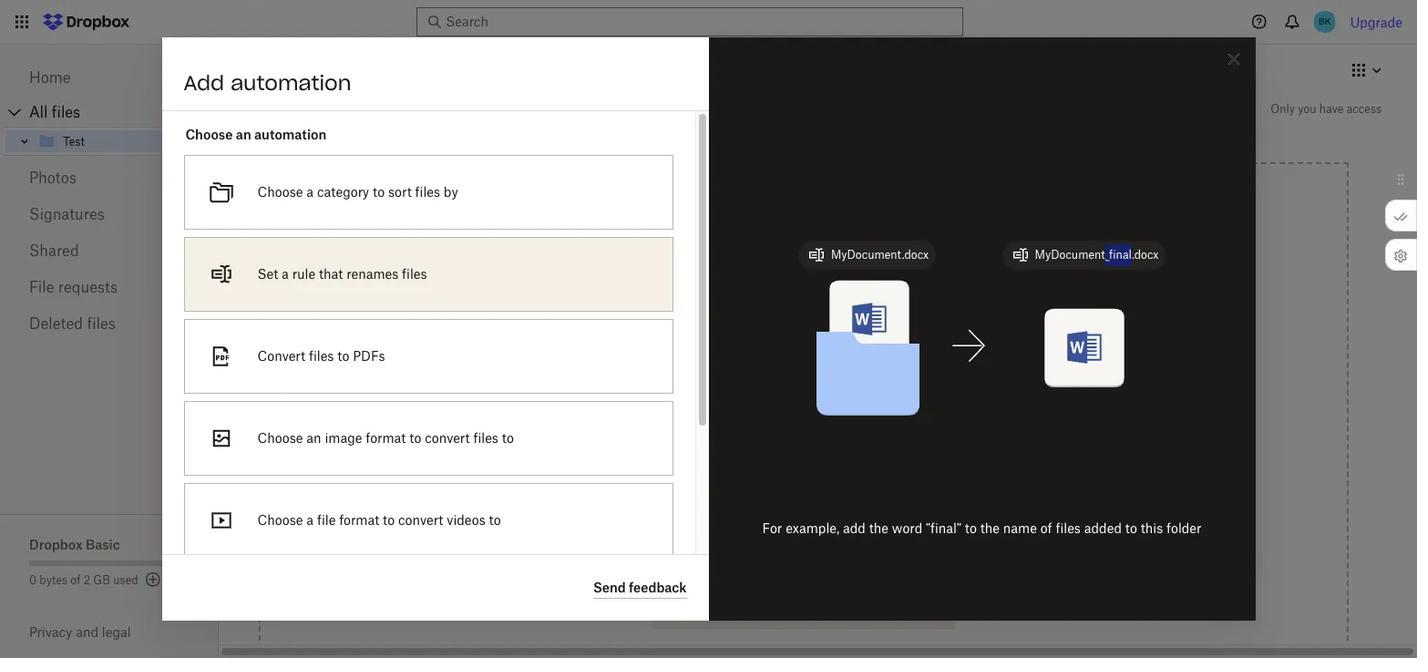Task type: vqa. For each thing, say whether or not it's contained in the screenshot.
Request
yes



Task type: describe. For each thing, give the bounding box(es) containing it.
feedback
[[629, 579, 687, 595]]

mydocument _final .docx
[[1035, 247, 1159, 261]]

files inside 'link'
[[87, 314, 116, 333]]

added inside more ways to add content element
[[810, 603, 848, 619]]

the for add
[[980, 520, 1000, 536]]

mydocument.docx
[[831, 247, 929, 261]]

basic
[[86, 537, 120, 552]]

files inside drop files here to upload, or use the 'upload' button
[[760, 343, 786, 358]]

this inside add automation dialog
[[1141, 520, 1163, 536]]

file requests link
[[29, 269, 190, 305]]

shared
[[29, 242, 79, 260]]

all files
[[29, 103, 80, 121]]

choose for choose a category to sort files by
[[257, 184, 303, 200]]

the for here
[[767, 363, 786, 378]]

convert for videos
[[398, 512, 443, 528]]

upgrade link
[[1350, 14, 1403, 30]]

for
[[762, 520, 782, 536]]

dropbox basic
[[29, 537, 120, 552]]

photos link
[[29, 159, 190, 196]]

word
[[892, 520, 923, 536]]

send
[[593, 579, 626, 595]]

add
[[843, 520, 866, 536]]

shared link
[[29, 232, 190, 269]]

choose an automation
[[185, 127, 326, 142]]

0 bytes of 2 gb used
[[29, 573, 138, 587]]

or
[[726, 363, 739, 378]]

an for image
[[307, 430, 321, 446]]

convert for files
[[425, 430, 470, 446]]

signatures
[[29, 205, 105, 223]]

1 horizontal spatial the
[[869, 520, 889, 536]]

drop files here to upload, or use the 'upload' button
[[726, 343, 882, 378]]

import button
[[652, 542, 955, 579]]

format for image
[[366, 430, 406, 446]]

dropbox / test
[[233, 61, 347, 79]]

videos
[[447, 512, 485, 528]]

added inside add automation dialog
[[1084, 520, 1122, 536]]

only
[[1271, 102, 1295, 116]]

dropbox for dropbox / test
[[233, 61, 297, 79]]

choose for choose a file format to convert videos to
[[257, 512, 303, 528]]

and
[[76, 624, 98, 640]]

format for file
[[339, 512, 379, 528]]

have
[[1320, 102, 1344, 116]]

choose a category to sort files by
[[257, 184, 458, 200]]

choose for choose an automation
[[185, 127, 233, 142]]

add automation
[[184, 70, 351, 96]]

upload,
[[836, 343, 882, 358]]

home
[[29, 68, 71, 87]]

upgrade
[[1350, 14, 1403, 30]]

privacy and legal link
[[29, 624, 219, 640]]

file
[[317, 512, 336, 528]]

example,
[[786, 520, 840, 536]]

1 horizontal spatial test
[[316, 61, 347, 79]]

choose for choose an image format to convert files to
[[257, 430, 303, 446]]

category
[[317, 184, 369, 200]]

files inside more ways to add content element
[[747, 603, 773, 619]]

a for rule
[[282, 266, 289, 282]]

set a rule that renames files
[[257, 266, 427, 282]]

only you have access
[[1271, 102, 1382, 116]]

deleted files
[[29, 314, 116, 333]]

you
[[1298, 102, 1317, 116]]

be
[[792, 603, 807, 619]]

get more space image
[[142, 569, 164, 591]]

bytes
[[39, 573, 68, 587]]

privacy and legal
[[29, 624, 131, 640]]

dropbox logo - go to the homepage image
[[36, 7, 136, 36]]

test inside test link
[[63, 134, 85, 148]]

access button
[[652, 491, 955, 528]]

import
[[692, 552, 735, 568]]

deleted
[[29, 314, 83, 333]]

mydocument
[[1035, 247, 1105, 261]]

send feedback
[[593, 579, 687, 595]]

folder inside add automation dialog
[[1167, 520, 1202, 536]]

use
[[742, 363, 763, 378]]

dropbox link
[[233, 58, 297, 82]]

/
[[303, 62, 310, 77]]

sort
[[388, 184, 412, 200]]

to inside drop files here to upload, or use the 'upload' button
[[820, 343, 833, 358]]

_final
[[1105, 247, 1132, 261]]



Task type: locate. For each thing, give the bounding box(es) containing it.
files right renames
[[402, 266, 427, 282]]

convert up videos
[[425, 430, 470, 446]]

access
[[1347, 102, 1382, 116]]

requests
[[58, 278, 118, 296]]

files up videos
[[473, 430, 498, 446]]

gb
[[93, 573, 110, 587]]

'upload'
[[790, 363, 838, 378]]

files inside tree
[[52, 103, 80, 121]]

a for category
[[307, 184, 314, 200]]

file
[[29, 278, 54, 296]]

this
[[1141, 520, 1163, 536], [867, 603, 889, 619]]

dropbox
[[233, 61, 297, 79], [29, 537, 83, 552]]

files right name
[[1056, 520, 1081, 536]]

home link
[[29, 59, 190, 96]]

0 vertical spatial this
[[1141, 520, 1163, 536]]

test down 'all files'
[[63, 134, 85, 148]]

test right the /
[[316, 61, 347, 79]]

dropbox up bytes
[[29, 537, 83, 552]]

1 horizontal spatial folder
[[1167, 520, 1202, 536]]

choose
[[185, 127, 233, 142], [257, 184, 303, 200], [257, 430, 303, 446], [257, 512, 303, 528]]

an down add automation
[[236, 127, 251, 142]]

photos
[[29, 169, 77, 187]]

added right name
[[1084, 520, 1122, 536]]

1 vertical spatial this
[[867, 603, 889, 619]]

1 horizontal spatial of
[[1040, 520, 1052, 536]]

0 horizontal spatial test
[[63, 134, 85, 148]]

all
[[29, 103, 48, 121]]

set
[[257, 266, 278, 282]]

dropbox left the /
[[233, 61, 297, 79]]

files left be
[[747, 603, 773, 619]]

1 vertical spatial a
[[282, 266, 289, 282]]

added right be
[[810, 603, 848, 619]]

choose a file format to convert videos to
[[257, 512, 501, 528]]

drop
[[726, 343, 756, 358]]

a right set
[[282, 266, 289, 282]]

access
[[692, 501, 737, 517]]

1 vertical spatial format
[[339, 512, 379, 528]]

name
[[1003, 520, 1037, 536]]

that
[[319, 266, 343, 282]]

request
[[692, 603, 744, 619]]

request files to be added to this folder
[[692, 603, 928, 619]]

to
[[373, 184, 385, 200], [820, 343, 833, 358], [337, 348, 349, 364], [409, 430, 421, 446], [502, 430, 514, 446], [383, 512, 395, 528], [489, 512, 501, 528], [965, 520, 977, 536], [1125, 520, 1137, 536], [777, 603, 789, 619], [852, 603, 864, 619]]

0 vertical spatial a
[[307, 184, 314, 200]]

0 horizontal spatial this
[[867, 603, 889, 619]]

more ways to add content element
[[649, 453, 959, 658]]

convert left videos
[[398, 512, 443, 528]]

0 horizontal spatial an
[[236, 127, 251, 142]]

add automation dialog
[[162, 37, 1255, 658]]

0 horizontal spatial added
[[810, 603, 848, 619]]

of inside add automation dialog
[[1040, 520, 1052, 536]]

0 horizontal spatial folder
[[893, 603, 928, 619]]

0 horizontal spatial the
[[767, 363, 786, 378]]

2
[[84, 573, 90, 587]]

format right the file
[[339, 512, 379, 528]]

button
[[841, 363, 881, 378]]

a for file
[[307, 512, 314, 528]]

used
[[113, 573, 138, 587]]

all files link
[[29, 98, 219, 127]]

global header element
[[0, 0, 1417, 45]]

convert
[[425, 430, 470, 446], [398, 512, 443, 528]]

folder inside more ways to add content element
[[893, 603, 928, 619]]

1 horizontal spatial this
[[1141, 520, 1163, 536]]

files left by
[[415, 184, 440, 200]]

test link
[[37, 130, 201, 152]]

1 vertical spatial of
[[71, 573, 81, 587]]

the inside drop files here to upload, or use the 'upload' button
[[767, 363, 786, 378]]

send feedback button
[[593, 577, 687, 599]]

the
[[767, 363, 786, 378], [869, 520, 889, 536], [980, 520, 1000, 536]]

choose an image format to convert files to
[[257, 430, 514, 446]]

choose down add
[[185, 127, 233, 142]]

1 vertical spatial folder
[[893, 603, 928, 619]]

here
[[789, 343, 817, 358]]

legal
[[102, 624, 131, 640]]

convert files to pdfs
[[257, 348, 385, 364]]

files right convert
[[309, 348, 334, 364]]

test
[[316, 61, 347, 79], [63, 134, 85, 148]]

1 horizontal spatial added
[[1084, 520, 1122, 536]]

automation up choose an automation
[[231, 70, 351, 96]]

rule
[[292, 266, 315, 282]]

1 vertical spatial added
[[810, 603, 848, 619]]

1 vertical spatial automation
[[254, 127, 326, 142]]

folder
[[1167, 520, 1202, 536], [893, 603, 928, 619]]

1 horizontal spatial dropbox
[[233, 61, 297, 79]]

2 horizontal spatial the
[[980, 520, 1000, 536]]

of right name
[[1040, 520, 1052, 536]]

an left image
[[307, 430, 321, 446]]

automation
[[231, 70, 351, 96], [254, 127, 326, 142]]

0 vertical spatial convert
[[425, 430, 470, 446]]

an
[[236, 127, 251, 142], [307, 430, 321, 446]]

an for automation
[[236, 127, 251, 142]]

the right "add"
[[869, 520, 889, 536]]

this inside more ways to add content element
[[867, 603, 889, 619]]

by
[[444, 184, 458, 200]]

1 vertical spatial an
[[307, 430, 321, 446]]

dropbox for dropbox basic
[[29, 537, 83, 552]]

for example, add the word "final" to the name of files added to this folder
[[762, 520, 1202, 536]]

1 horizontal spatial an
[[307, 430, 321, 446]]

add
[[184, 70, 224, 96]]

added
[[1084, 520, 1122, 536], [810, 603, 848, 619]]

1 vertical spatial convert
[[398, 512, 443, 528]]

all files tree
[[3, 98, 219, 156]]

0 vertical spatial an
[[236, 127, 251, 142]]

choose down choose an automation
[[257, 184, 303, 200]]

"final"
[[926, 520, 961, 536]]

a left the file
[[307, 512, 314, 528]]

choose left image
[[257, 430, 303, 446]]

renames
[[346, 266, 399, 282]]

2 vertical spatial a
[[307, 512, 314, 528]]

0 vertical spatial of
[[1040, 520, 1052, 536]]

0 vertical spatial folder
[[1167, 520, 1202, 536]]

a left category
[[307, 184, 314, 200]]

deleted files link
[[29, 305, 190, 342]]

automation down add automation
[[254, 127, 326, 142]]

of left 2 at the left bottom
[[71, 573, 81, 587]]

convert
[[257, 348, 305, 364]]

choose left the file
[[257, 512, 303, 528]]

signatures link
[[29, 196, 190, 232]]

of
[[1040, 520, 1052, 536], [71, 573, 81, 587]]

0 vertical spatial dropbox
[[233, 61, 297, 79]]

0 vertical spatial automation
[[231, 70, 351, 96]]

pdfs
[[353, 348, 385, 364]]

format
[[366, 430, 406, 446], [339, 512, 379, 528]]

1 vertical spatial test
[[63, 134, 85, 148]]

0 vertical spatial added
[[1084, 520, 1122, 536]]

.docx
[[1132, 247, 1159, 261]]

0 vertical spatial format
[[366, 430, 406, 446]]

0 vertical spatial test
[[316, 61, 347, 79]]

the right use
[[767, 363, 786, 378]]

files right 'all'
[[52, 103, 80, 121]]

file requests
[[29, 278, 118, 296]]

a
[[307, 184, 314, 200], [282, 266, 289, 282], [307, 512, 314, 528]]

format right image
[[366, 430, 406, 446]]

the left name
[[980, 520, 1000, 536]]

files down file requests link
[[87, 314, 116, 333]]

files up use
[[760, 343, 786, 358]]

files
[[52, 103, 80, 121], [415, 184, 440, 200], [402, 266, 427, 282], [87, 314, 116, 333], [760, 343, 786, 358], [309, 348, 334, 364], [473, 430, 498, 446], [1056, 520, 1081, 536], [747, 603, 773, 619]]

1 vertical spatial dropbox
[[29, 537, 83, 552]]

0 horizontal spatial dropbox
[[29, 537, 83, 552]]

image
[[325, 430, 362, 446]]

0 horizontal spatial of
[[71, 573, 81, 587]]

0
[[29, 573, 36, 587]]

privacy
[[29, 624, 72, 640]]



